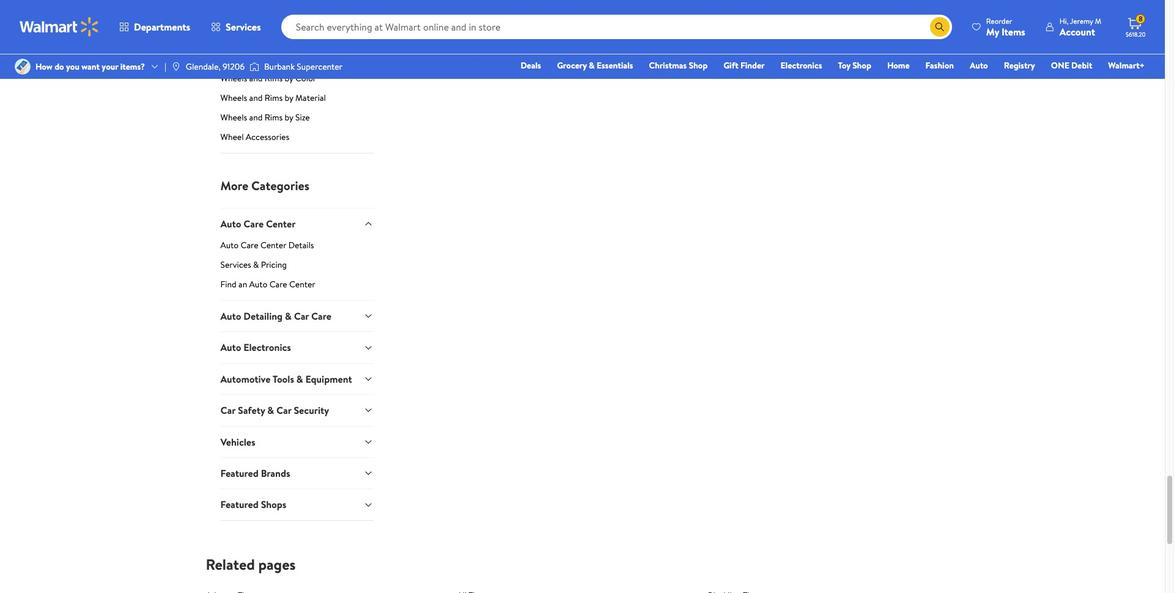 Task type: locate. For each thing, give the bounding box(es) containing it.
trailer wheels and rims link
[[220, 13, 373, 30]]

shop
[[689, 59, 708, 72], [853, 59, 871, 72]]

fashion
[[926, 59, 954, 72]]

featured down vehicles
[[220, 467, 259, 480]]

rims for color
[[265, 72, 283, 84]]

reorder
[[986, 16, 1012, 26]]

want
[[81, 61, 100, 73]]

wheels for wheels and rims by brand
[[220, 52, 247, 65]]

1 featured from the top
[[220, 467, 259, 480]]

2 horizontal spatial car
[[294, 309, 309, 323]]

finder
[[741, 59, 765, 72]]

center
[[266, 217, 296, 230], [260, 239, 286, 251], [289, 278, 315, 291]]

 image
[[15, 59, 31, 75]]

and up truck wheels and rims
[[274, 13, 287, 25]]

tools
[[273, 372, 294, 386]]

wheels for wheels and rims by material
[[220, 92, 247, 104]]

0 vertical spatial services
[[226, 20, 261, 34]]

care inside auto detailing & car care dropdown button
[[311, 309, 331, 323]]

car
[[294, 309, 309, 323], [220, 404, 236, 417], [276, 404, 291, 417]]

center inside dropdown button
[[266, 217, 296, 230]]

gift
[[724, 59, 739, 72]]

featured for featured brands
[[220, 467, 259, 480]]

and up wheel accessories
[[249, 111, 263, 123]]

 image for glendale, 91206
[[171, 62, 181, 72]]

toy shop link
[[833, 59, 877, 72]]

rims down trailer wheels and rims 'link'
[[287, 33, 305, 45]]

8
[[1139, 14, 1143, 24]]

1 horizontal spatial  image
[[250, 61, 259, 73]]

care
[[244, 217, 264, 230], [241, 239, 258, 251], [269, 278, 287, 291], [311, 309, 331, 323]]

jeremy
[[1070, 16, 1093, 26]]

debit
[[1072, 59, 1093, 72]]

departments button
[[109, 12, 201, 42]]

electronics link
[[775, 59, 828, 72]]

1 horizontal spatial shop
[[853, 59, 871, 72]]

shop for toy shop
[[853, 59, 871, 72]]

auto care center button
[[220, 208, 373, 239]]

one debit
[[1051, 59, 1093, 72]]

rims up wheels and rims by color
[[265, 52, 283, 65]]

vehicles button
[[220, 426, 373, 457]]

0 horizontal spatial shop
[[689, 59, 708, 72]]

1 horizontal spatial car
[[276, 404, 291, 417]]

2 featured from the top
[[220, 498, 259, 512]]

one
[[1051, 59, 1070, 72]]

auto up automotive
[[220, 341, 241, 354]]

truck wheels and rims
[[220, 33, 305, 45]]

safety
[[238, 404, 265, 417]]

1 vertical spatial services
[[220, 259, 251, 271]]

car left 'security'
[[276, 404, 291, 417]]

car left the safety
[[220, 404, 236, 417]]

find an auto care center
[[220, 278, 315, 291]]

by down wheels and rims by color link
[[285, 92, 293, 104]]

and up wheels and rims by size
[[249, 92, 263, 104]]

brand
[[295, 52, 317, 65]]

2 by from the top
[[285, 72, 293, 84]]

by for brand
[[285, 52, 293, 65]]

& right tools
[[297, 372, 303, 386]]

by for material
[[285, 92, 293, 104]]

how do you want your items?
[[35, 61, 145, 73]]

1 vertical spatial featured
[[220, 498, 259, 512]]

featured inside dropdown button
[[220, 498, 259, 512]]

care down the find an auto care center link
[[311, 309, 331, 323]]

pages
[[258, 554, 296, 575]]

supercenter
[[297, 61, 343, 73]]

home
[[887, 59, 910, 72]]

0 horizontal spatial  image
[[171, 62, 181, 72]]

by left color on the left top of page
[[285, 72, 293, 84]]

featured inside dropdown button
[[220, 467, 259, 480]]

electronics
[[781, 59, 822, 72], [244, 341, 291, 354]]

rims for material
[[265, 92, 283, 104]]

1 shop from the left
[[689, 59, 708, 72]]

and down wheels and rims by brand
[[249, 72, 263, 84]]

related
[[206, 554, 255, 575]]

0 vertical spatial electronics
[[781, 59, 822, 72]]

and down truck wheels and rims
[[249, 52, 263, 65]]

& for car safety & car security
[[267, 404, 274, 417]]

by left 'brand'
[[285, 52, 293, 65]]

3 by from the top
[[285, 92, 293, 104]]

Search search field
[[281, 15, 952, 39]]

color
[[295, 72, 316, 84]]

glendale,
[[186, 61, 221, 73]]

4 by from the top
[[285, 111, 293, 123]]

auto up "services & pricing"
[[220, 239, 239, 251]]

material
[[295, 92, 326, 104]]

 image right the |
[[171, 62, 181, 72]]

care up "services & pricing"
[[241, 239, 258, 251]]

walmart+ link
[[1103, 59, 1150, 72]]

1 vertical spatial electronics
[[244, 341, 291, 354]]

deals link
[[515, 59, 547, 72]]

& right "detailing"
[[285, 309, 292, 323]]

electronics left toy
[[781, 59, 822, 72]]

0 horizontal spatial electronics
[[244, 341, 291, 354]]

details
[[288, 239, 314, 251]]

and for brand
[[249, 52, 263, 65]]

accessories
[[246, 131, 289, 143]]

auto down the my
[[970, 59, 988, 72]]

and for material
[[249, 92, 263, 104]]

center for auto care center
[[266, 217, 296, 230]]

rims down wheels and rims by color
[[265, 92, 283, 104]]

electronics down "detailing"
[[244, 341, 291, 354]]

burbank supercenter
[[264, 61, 343, 73]]

rims up truck wheels and rims link
[[289, 13, 307, 25]]

center down services & pricing link
[[289, 278, 315, 291]]

shop right "christmas"
[[689, 59, 708, 72]]

1 by from the top
[[285, 52, 293, 65]]

how
[[35, 61, 52, 73]]

 image
[[250, 61, 259, 73], [171, 62, 181, 72]]

care up auto care center details
[[244, 217, 264, 230]]

auto down more
[[220, 217, 241, 230]]

wheel
[[220, 131, 244, 143]]

center up pricing
[[260, 239, 286, 251]]

security
[[294, 404, 329, 417]]

account
[[1060, 25, 1095, 38]]

center up auto care center details
[[266, 217, 296, 230]]

fashion link
[[920, 59, 960, 72]]

rims
[[289, 13, 307, 25], [287, 33, 305, 45], [265, 52, 283, 65], [265, 72, 283, 84], [265, 92, 283, 104], [265, 111, 283, 123]]

featured for featured shops
[[220, 498, 259, 512]]

walmart image
[[20, 17, 99, 37]]

hi, jeremy m account
[[1060, 16, 1101, 38]]

services button
[[201, 12, 271, 42]]

shop right toy
[[853, 59, 871, 72]]

services inside dropdown button
[[226, 20, 261, 34]]

featured left shops
[[220, 498, 259, 512]]

toy
[[838, 59, 851, 72]]

& for automotive tools & equipment
[[297, 372, 303, 386]]

by left size
[[285, 111, 293, 123]]

car down the find an auto care center link
[[294, 309, 309, 323]]

auto detailing & car care button
[[220, 300, 373, 332]]

91206
[[223, 61, 245, 73]]

0 vertical spatial featured
[[220, 467, 259, 480]]

& right the safety
[[267, 404, 274, 417]]

rims up wheels and rims by material
[[265, 72, 283, 84]]

featured
[[220, 467, 259, 480], [220, 498, 259, 512]]

rims inside 'link'
[[289, 13, 307, 25]]

wheels inside 'link'
[[245, 13, 272, 25]]

 image right 91206
[[250, 61, 259, 73]]

wheels and rims by brand
[[220, 52, 317, 65]]

rims down wheels and rims by material
[[265, 111, 283, 123]]

departments
[[134, 20, 190, 34]]

shops
[[261, 498, 286, 512]]

auto down find
[[220, 309, 241, 323]]

reorder my items
[[986, 16, 1025, 38]]

2 shop from the left
[[853, 59, 871, 72]]

2 vertical spatial center
[[289, 278, 315, 291]]

and up wheels and rims by brand
[[271, 33, 285, 45]]

wheels and rims by material link
[[220, 92, 373, 109]]

items?
[[120, 61, 145, 73]]

care down pricing
[[269, 278, 287, 291]]

wheels and rims by brand link
[[220, 52, 373, 70]]

8 $618.20
[[1126, 14, 1146, 39]]

1 vertical spatial center
[[260, 239, 286, 251]]

0 vertical spatial center
[[266, 217, 296, 230]]

auto for auto electronics
[[220, 341, 241, 354]]



Task type: vqa. For each thing, say whether or not it's contained in the screenshot.
leftmost Shop
yes



Task type: describe. For each thing, give the bounding box(es) containing it.
|
[[165, 61, 166, 73]]

grocery
[[557, 59, 587, 72]]

wheels for wheels and rims by size
[[220, 111, 247, 123]]

automotive
[[220, 372, 271, 386]]

services & pricing link
[[220, 259, 373, 276]]

featured shops button
[[220, 489, 373, 520]]

vehicles
[[220, 435, 255, 449]]

& for auto detailing & car care
[[285, 309, 292, 323]]

auto detailing & car care
[[220, 309, 331, 323]]

car safety & car security
[[220, 404, 329, 417]]

wheel accessories
[[220, 131, 289, 143]]

equipment
[[306, 372, 352, 386]]

auto care center
[[220, 217, 296, 230]]

home link
[[882, 59, 915, 72]]

more
[[220, 177, 249, 194]]

you
[[66, 61, 79, 73]]

auto for auto detailing & car care
[[220, 309, 241, 323]]

gift finder link
[[718, 59, 770, 72]]

rims for brand
[[265, 52, 283, 65]]

shop for christmas shop
[[689, 59, 708, 72]]

car for detailing
[[294, 309, 309, 323]]

auto care center details
[[220, 239, 314, 251]]

services & pricing
[[220, 259, 287, 271]]

your
[[102, 61, 118, 73]]

truck wheels and rims link
[[220, 33, 373, 50]]

registry
[[1004, 59, 1035, 72]]

essentials
[[597, 59, 633, 72]]

items
[[1002, 25, 1025, 38]]

auto care center details link
[[220, 239, 373, 256]]

auto right an
[[249, 278, 267, 291]]

grocery & essentials
[[557, 59, 633, 72]]

truck
[[220, 33, 240, 45]]

and for color
[[249, 72, 263, 84]]

wheels for wheels and rims by color
[[220, 72, 247, 84]]

deals
[[521, 59, 541, 72]]

0 horizontal spatial car
[[220, 404, 236, 417]]

auto for auto care center details
[[220, 239, 239, 251]]

& right grocery
[[589, 59, 595, 72]]

car safety & car security button
[[220, 395, 373, 426]]

christmas shop
[[649, 59, 708, 72]]

$618.20
[[1126, 30, 1146, 39]]

hi,
[[1060, 16, 1069, 26]]

registry link
[[999, 59, 1041, 72]]

auto for auto care center
[[220, 217, 241, 230]]

Walmart Site-Wide search field
[[281, 15, 952, 39]]

gift finder
[[724, 59, 765, 72]]

christmas shop link
[[644, 59, 713, 72]]

auto for auto
[[970, 59, 988, 72]]

wheels and rims by color link
[[220, 72, 373, 89]]

auto link
[[965, 59, 994, 72]]

 image for burbank supercenter
[[250, 61, 259, 73]]

by for color
[[285, 72, 293, 84]]

burbank
[[264, 61, 295, 73]]

find
[[220, 278, 237, 291]]

featured brands
[[220, 467, 290, 480]]

trailer wheels and rims
[[220, 13, 307, 25]]

wheel accessories link
[[220, 131, 373, 153]]

1 horizontal spatial electronics
[[781, 59, 822, 72]]

detailing
[[244, 309, 283, 323]]

wheels and rims by color
[[220, 72, 316, 84]]

center for auto care center details
[[260, 239, 286, 251]]

care inside auto care center details link
[[241, 239, 258, 251]]

find an auto care center link
[[220, 278, 373, 300]]

christmas
[[649, 59, 687, 72]]

auto electronics
[[220, 341, 291, 354]]

services for services & pricing
[[220, 259, 251, 271]]

automotive tools & equipment
[[220, 372, 352, 386]]

glendale, 91206
[[186, 61, 245, 73]]

an
[[239, 278, 247, 291]]

and for size
[[249, 111, 263, 123]]

walmart+
[[1108, 59, 1145, 72]]

toy shop
[[838, 59, 871, 72]]

grocery & essentials link
[[552, 59, 639, 72]]

wheels and rims by size
[[220, 111, 310, 123]]

care inside the find an auto care center link
[[269, 278, 287, 291]]

and inside 'link'
[[274, 13, 287, 25]]

one debit link
[[1046, 59, 1098, 72]]

featured brands button
[[220, 457, 373, 489]]

brands
[[261, 467, 290, 480]]

do
[[55, 61, 64, 73]]

trailer
[[220, 13, 243, 25]]

automotive tools & equipment button
[[220, 363, 373, 395]]

auto electronics button
[[220, 332, 373, 363]]

search icon image
[[935, 22, 945, 32]]

services for services
[[226, 20, 261, 34]]

featured shops
[[220, 498, 286, 512]]

rims for size
[[265, 111, 283, 123]]

& left pricing
[[253, 259, 259, 271]]

car for safety
[[276, 404, 291, 417]]

m
[[1095, 16, 1101, 26]]

more categories
[[220, 177, 309, 194]]

wheels and rims by size link
[[220, 111, 373, 128]]

related pages
[[206, 554, 296, 575]]

by for size
[[285, 111, 293, 123]]

size
[[295, 111, 310, 123]]

electronics inside dropdown button
[[244, 341, 291, 354]]

care inside auto care center dropdown button
[[244, 217, 264, 230]]



